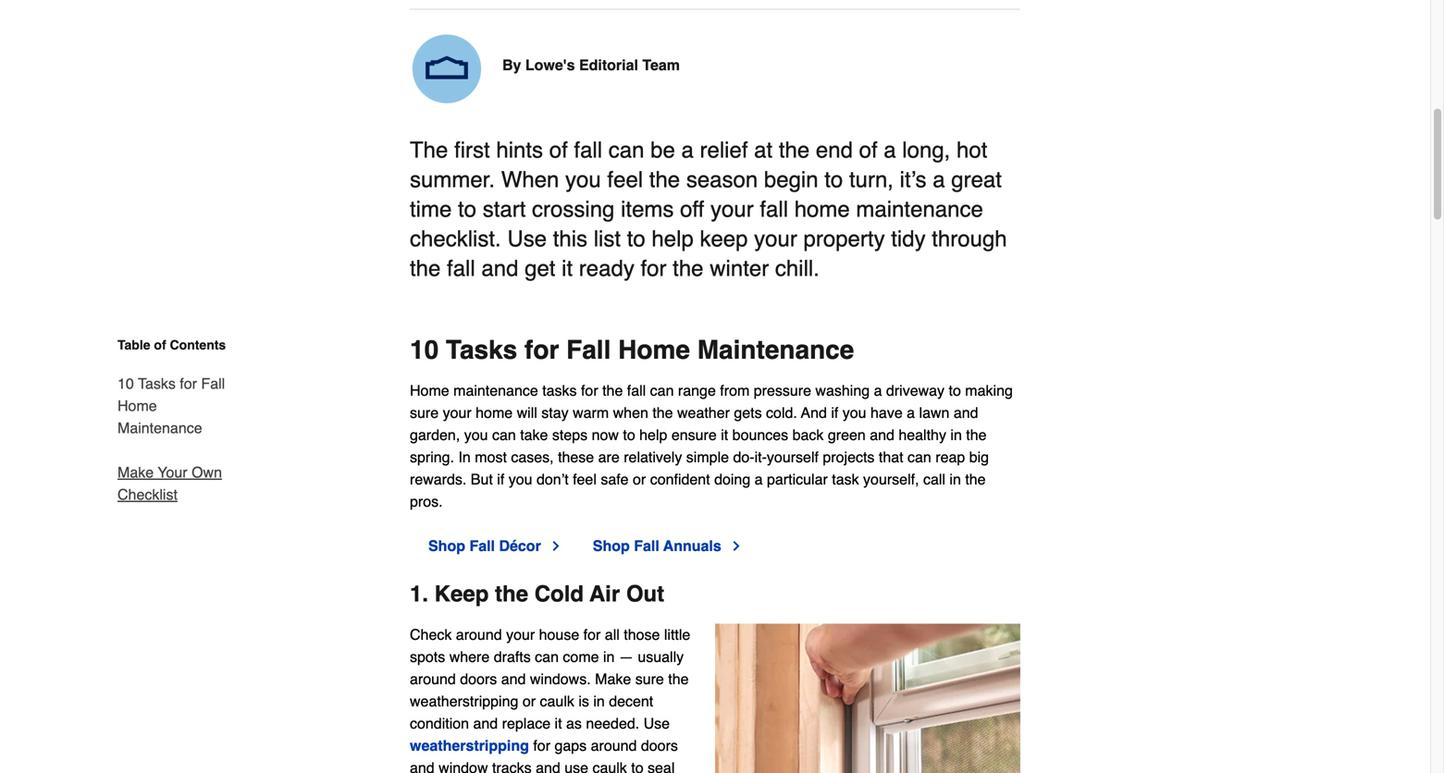 Task type: vqa. For each thing, say whether or not it's contained in the screenshot.
doors
yes



Task type: locate. For each thing, give the bounding box(es) containing it.
0 horizontal spatial or
[[523, 693, 536, 710]]

use up get
[[507, 226, 547, 252]]

checklist.
[[410, 226, 501, 252]]

for inside the table of contents element
[[180, 375, 197, 392]]

you up in
[[464, 427, 488, 444]]

feel
[[607, 167, 643, 193], [573, 471, 597, 488]]

for inside the first hints of fall can be a relief at the end of a long, hot summer. when you feel the season begin to turn, it's a great time to start crossing items off your fall home maintenance checklist. use this list to help keep your property tidy through the fall and get it ready for the winter chill.
[[641, 256, 667, 281]]

1 vertical spatial or
[[523, 693, 536, 710]]

0 horizontal spatial if
[[497, 471, 505, 488]]

fall left annuals
[[634, 538, 660, 555]]

home
[[795, 197, 850, 222], [476, 405, 513, 422]]

2 vertical spatial around
[[591, 738, 637, 755]]

sure down usually
[[635, 671, 664, 688]]

and down have
[[870, 427, 895, 444]]

0 horizontal spatial use
[[507, 226, 547, 252]]

1 horizontal spatial shop
[[593, 538, 630, 555]]

a down driveway
[[907, 405, 915, 422]]

1 horizontal spatial 10 tasks for fall home maintenance
[[410, 336, 854, 365]]

is
[[579, 693, 589, 710]]

1 weatherstripping from the top
[[410, 693, 519, 710]]

doors
[[460, 671, 497, 688], [641, 738, 678, 755]]

1 vertical spatial weatherstripping
[[410, 738, 529, 755]]

décor
[[499, 538, 541, 555]]

in
[[951, 427, 962, 444], [950, 471, 961, 488], [603, 649, 615, 666], [593, 693, 605, 710]]

can left range
[[650, 382, 674, 399]]

10 tasks for fall home maintenance link
[[118, 362, 242, 451]]

start
[[483, 197, 526, 222]]

1 vertical spatial maintenance
[[118, 420, 202, 437]]

1 horizontal spatial 10
[[410, 336, 439, 365]]

maintenance up will
[[454, 382, 538, 399]]

this
[[553, 226, 588, 252]]

feel up items on the top of page
[[607, 167, 643, 193]]

the up begin
[[779, 138, 810, 163]]

1 horizontal spatial home
[[410, 382, 449, 399]]

around down needed.
[[591, 738, 637, 755]]

keep
[[435, 582, 489, 607]]

1 vertical spatial doors
[[641, 738, 678, 755]]

home inside the home maintenance tasks for the fall can range from pressure washing a driveway to making sure your home will stay warm when the weather gets cold. and if you have a lawn and garden, you can take steps now to help ensure it bounces back green and healthy in the spring. in most cases, these are relatively simple do-it-yourself projects that can reap big rewards. but if you don't feel safe or confident doing a particular task yourself, call in the pros.
[[410, 382, 449, 399]]

first
[[454, 138, 490, 163]]

0 vertical spatial maintenance
[[856, 197, 983, 222]]

your inside the home maintenance tasks for the fall can range from pressure washing a driveway to making sure your home will stay warm when the weather gets cold. and if you have a lawn and garden, you can take steps now to help ensure it bounces back green and healthy in the spring. in most cases, these are relatively simple do-it-yourself projects that can reap big rewards. but if you don't feel safe or confident doing a particular task yourself, call in the pros.
[[443, 405, 472, 422]]

list
[[594, 226, 621, 252]]

0 horizontal spatial maintenance
[[118, 420, 202, 437]]

for inside for gaps around doors and window tracks and use caulk to sea
[[533, 738, 551, 755]]

fall up when
[[627, 382, 646, 399]]

use
[[507, 226, 547, 252], [644, 715, 670, 733]]

caulk
[[540, 693, 575, 710], [593, 760, 627, 774]]

doors inside check around your house for all those little spots where drafts can come in — usually around doors and windows. make sure the weatherstripping or caulk is in decent condition and replace it as needed. use weatherstripping
[[460, 671, 497, 688]]

home up range
[[618, 336, 690, 365]]

of right hints
[[549, 138, 568, 163]]

fall inside the home maintenance tasks for the fall can range from pressure washing a driveway to making sure your home will stay warm when the weather gets cold. and if you have a lawn and garden, you can take steps now to help ensure it bounces back green and healthy in the spring. in most cases, these are relatively simple do-it-yourself projects that can reap big rewards. but if you don't feel safe or confident doing a particular task yourself, call in the pros.
[[627, 382, 646, 399]]

home up garden,
[[410, 382, 449, 399]]

1 horizontal spatial or
[[633, 471, 646, 488]]

1 vertical spatial sure
[[635, 671, 664, 688]]

fall inside shop fall décor link
[[470, 538, 495, 555]]

doors down decent
[[641, 738, 678, 755]]

shop for shop fall annuals
[[593, 538, 630, 555]]

for left all
[[584, 627, 601, 644]]

it up simple
[[721, 427, 728, 444]]

maintenance up 'pressure'
[[697, 336, 854, 365]]

lawn
[[919, 405, 950, 422]]

0 horizontal spatial feel
[[573, 471, 597, 488]]

0 vertical spatial doors
[[460, 671, 497, 688]]

for inside check around your house for all those little spots where drafts can come in — usually around doors and windows. make sure the weatherstripping or caulk is in decent condition and replace it as needed. use weatherstripping
[[584, 627, 601, 644]]

pros.
[[410, 493, 443, 510]]

decent
[[609, 693, 654, 710]]

table
[[118, 338, 150, 353]]

but
[[471, 471, 493, 488]]

around inside for gaps around doors and window tracks and use caulk to sea
[[591, 738, 637, 755]]

when
[[613, 405, 649, 422]]

0 horizontal spatial home
[[118, 397, 157, 415]]

your up chill.
[[754, 226, 797, 252]]

or right safe
[[633, 471, 646, 488]]

fall
[[574, 138, 602, 163], [760, 197, 788, 222], [447, 256, 475, 281], [627, 382, 646, 399]]

the right when
[[653, 405, 673, 422]]

fall inside shop fall annuals link
[[634, 538, 660, 555]]

1 vertical spatial 10
[[118, 375, 134, 392]]

0 horizontal spatial 10 tasks for fall home maintenance
[[118, 375, 225, 437]]

use inside check around your house for all those little spots where drafts can come in — usually around doors and windows. make sure the weatherstripping or caulk is in decent condition and replace it as needed. use weatherstripping
[[644, 715, 670, 733]]

pressure
[[754, 382, 811, 399]]

1 horizontal spatial maintenance
[[856, 197, 983, 222]]

1 vertical spatial help
[[640, 427, 668, 444]]

0 vertical spatial or
[[633, 471, 646, 488]]

shop for shop fall décor
[[428, 538, 465, 555]]

own
[[192, 464, 222, 481]]

help up relatively
[[640, 427, 668, 444]]

your up garden,
[[443, 405, 472, 422]]

shop fall annuals link
[[593, 535, 744, 558]]

0 horizontal spatial caulk
[[540, 693, 575, 710]]

10 up garden,
[[410, 336, 439, 365]]

the
[[410, 138, 448, 163]]

of up turn,
[[859, 138, 878, 163]]

0 horizontal spatial maintenance
[[454, 382, 538, 399]]

maintenance inside the first hints of fall can be a relief at the end of a long, hot summer. when you feel the season begin to turn, it's a great time to start crossing items off your fall home maintenance checklist. use this list to help keep your property tidy through the fall and get it ready for the winter chill.
[[856, 197, 983, 222]]

call
[[923, 471, 946, 488]]

0 horizontal spatial sure
[[410, 405, 439, 422]]

if right and
[[831, 405, 839, 422]]

or inside the home maintenance tasks for the fall can range from pressure washing a driveway to making sure your home will stay warm when the weather gets cold. and if you have a lawn and garden, you can take steps now to help ensure it bounces back green and healthy in the spring. in most cases, these are relatively simple do-it-yourself projects that can reap big rewards. but if you don't feel safe or confident doing a particular task yourself, call in the pros.
[[633, 471, 646, 488]]

you up 'crossing'
[[565, 167, 601, 193]]

1 horizontal spatial use
[[644, 715, 670, 733]]

for inside the home maintenance tasks for the fall can range from pressure washing a driveway to making sure your home will stay warm when the weather gets cold. and if you have a lawn and garden, you can take steps now to help ensure it bounces back green and healthy in the spring. in most cases, these are relatively simple do-it-yourself projects that can reap big rewards. but if you don't feel safe or confident doing a particular task yourself, call in the pros.
[[581, 382, 598, 399]]

most
[[475, 449, 507, 466]]

begin
[[764, 167, 819, 193]]

help inside the home maintenance tasks for the fall can range from pressure washing a driveway to making sure your home will stay warm when the weather gets cold. and if you have a lawn and garden, you can take steps now to help ensure it bounces back green and healthy in the spring. in most cases, these are relatively simple do-it-yourself projects that can reap big rewards. but if you don't feel safe or confident doing a particular task yourself, call in the pros.
[[640, 427, 668, 444]]

property
[[804, 226, 885, 252]]

shop down "pros."
[[428, 538, 465, 555]]

1 horizontal spatial feel
[[607, 167, 643, 193]]

0 vertical spatial make
[[118, 464, 154, 481]]

gets
[[734, 405, 762, 422]]

help down off
[[652, 226, 694, 252]]

the down be
[[649, 167, 680, 193]]

1 vertical spatial it
[[721, 427, 728, 444]]

use down decent
[[644, 715, 670, 733]]

and
[[482, 256, 519, 281], [954, 405, 979, 422], [870, 427, 895, 444], [501, 671, 526, 688], [473, 715, 498, 733], [410, 760, 435, 774], [536, 760, 561, 774]]

it inside the first hints of fall can be a relief at the end of a long, hot summer. when you feel the season begin to turn, it's a great time to start crossing items off your fall home maintenance checklist. use this list to help keep your property tidy through the fall and get it ready for the winter chill.
[[562, 256, 573, 281]]

or
[[633, 471, 646, 488], [523, 693, 536, 710]]

a up have
[[874, 382, 882, 399]]

turn,
[[849, 167, 894, 193]]

make
[[118, 464, 154, 481], [595, 671, 631, 688]]

bounces
[[733, 427, 789, 444]]

1 vertical spatial home
[[476, 405, 513, 422]]

home down table
[[118, 397, 157, 415]]

weatherstripping
[[410, 693, 519, 710], [410, 738, 529, 755]]

by lowe's editorial team
[[502, 57, 680, 74]]

to
[[825, 167, 843, 193], [458, 197, 477, 222], [627, 226, 646, 252], [949, 382, 961, 399], [623, 427, 635, 444], [631, 760, 644, 774]]

that
[[879, 449, 904, 466]]

0 vertical spatial it
[[562, 256, 573, 281]]

1 horizontal spatial caulk
[[593, 760, 627, 774]]

10 down table
[[118, 375, 134, 392]]

for down 'contents'
[[180, 375, 197, 392]]

1 vertical spatial use
[[644, 715, 670, 733]]

10 tasks for fall home maintenance up when
[[410, 336, 854, 365]]

the down checklist.
[[410, 256, 441, 281]]

the up when
[[602, 382, 623, 399]]

tasks inside the table of contents element
[[138, 375, 176, 392]]

0 vertical spatial help
[[652, 226, 694, 252]]

around up where
[[456, 627, 502, 644]]

1 shop from the left
[[428, 538, 465, 555]]

1 vertical spatial caulk
[[593, 760, 627, 774]]

can
[[609, 138, 644, 163], [650, 382, 674, 399], [492, 427, 516, 444], [908, 449, 932, 466], [535, 649, 559, 666]]

0 vertical spatial 10
[[410, 336, 439, 365]]

house
[[539, 627, 579, 644]]

for up tasks at left
[[525, 336, 559, 365]]

by
[[502, 57, 521, 74]]

or up "replace"
[[523, 693, 536, 710]]

for up warm
[[581, 382, 598, 399]]

maintenance
[[856, 197, 983, 222], [454, 382, 538, 399]]

items
[[621, 197, 674, 222]]

0 vertical spatial caulk
[[540, 693, 575, 710]]

2 shop from the left
[[593, 538, 630, 555]]

caulk inside for gaps around doors and window tracks and use caulk to sea
[[593, 760, 627, 774]]

tasks down table of contents
[[138, 375, 176, 392]]

big
[[969, 449, 989, 466]]

caulk right use
[[593, 760, 627, 774]]

2 vertical spatial it
[[555, 715, 562, 733]]

0 vertical spatial home
[[795, 197, 850, 222]]

0 horizontal spatial home
[[476, 405, 513, 422]]

spring.
[[410, 449, 454, 466]]

window
[[439, 760, 488, 774]]

0 horizontal spatial make
[[118, 464, 154, 481]]

home up property
[[795, 197, 850, 222]]

tasks
[[446, 336, 517, 365], [138, 375, 176, 392]]

shop up air
[[593, 538, 630, 555]]

10 tasks for fall home maintenance
[[410, 336, 854, 365], [118, 375, 225, 437]]

home inside the first hints of fall can be a relief at the end of a long, hot summer. when you feel the season begin to turn, it's a great time to start crossing items off your fall home maintenance checklist. use this list to help keep your property tidy through the fall and get it ready for the winter chill.
[[795, 197, 850, 222]]

make inside make your own checklist
[[118, 464, 154, 481]]

0 vertical spatial use
[[507, 226, 547, 252]]

fall left "décor"
[[470, 538, 495, 555]]

reap
[[936, 449, 965, 466]]

from
[[720, 382, 750, 399]]

the down usually
[[668, 671, 689, 688]]

can down healthy
[[908, 449, 932, 466]]

sure
[[410, 405, 439, 422], [635, 671, 664, 688]]

of right table
[[154, 338, 166, 353]]

chevron right image
[[729, 539, 744, 554]]

1 vertical spatial 10 tasks for fall home maintenance
[[118, 375, 225, 437]]

maintenance inside the table of contents element
[[118, 420, 202, 437]]

make down —
[[595, 671, 631, 688]]

0 vertical spatial sure
[[410, 405, 439, 422]]

and left use
[[536, 760, 561, 774]]

0 vertical spatial tasks
[[446, 336, 517, 365]]

10 tasks for fall home maintenance inside 10 tasks for fall home maintenance link
[[118, 375, 225, 437]]

contents
[[170, 338, 226, 353]]

your
[[158, 464, 187, 481]]

0 horizontal spatial doors
[[460, 671, 497, 688]]

0 horizontal spatial 10
[[118, 375, 134, 392]]

your up drafts
[[506, 627, 535, 644]]

1 horizontal spatial home
[[795, 197, 850, 222]]

steps
[[552, 427, 588, 444]]

if right but
[[497, 471, 505, 488]]

the down big
[[965, 471, 986, 488]]

a right be
[[681, 138, 694, 163]]

2 horizontal spatial of
[[859, 138, 878, 163]]

weatherstripping up the window
[[410, 738, 529, 755]]

check
[[410, 627, 452, 644]]

and left get
[[482, 256, 519, 281]]

for right ready
[[641, 256, 667, 281]]

it
[[562, 256, 573, 281], [721, 427, 728, 444], [555, 715, 562, 733]]

1 vertical spatial make
[[595, 671, 631, 688]]

0 horizontal spatial tasks
[[138, 375, 176, 392]]

as
[[566, 715, 582, 733]]

a up turn,
[[884, 138, 896, 163]]

to inside for gaps around doors and window tracks and use caulk to sea
[[631, 760, 644, 774]]

10 inside the 10 tasks for fall home maintenance
[[118, 375, 134, 392]]

at
[[754, 138, 773, 163]]

tasks up will
[[446, 336, 517, 365]]

feel down these
[[573, 471, 597, 488]]

use
[[565, 760, 589, 774]]

shop
[[428, 538, 465, 555], [593, 538, 630, 555]]

it right get
[[562, 256, 573, 281]]

and down drafts
[[501, 671, 526, 688]]

1 horizontal spatial sure
[[635, 671, 664, 688]]

1 horizontal spatial make
[[595, 671, 631, 688]]

1 vertical spatial maintenance
[[454, 382, 538, 399]]

0 vertical spatial if
[[831, 405, 839, 422]]

a down it-
[[755, 471, 763, 488]]

if
[[831, 405, 839, 422], [497, 471, 505, 488]]

1 vertical spatial tasks
[[138, 375, 176, 392]]

for
[[641, 256, 667, 281], [525, 336, 559, 365], [180, 375, 197, 392], [581, 382, 598, 399], [584, 627, 601, 644], [533, 738, 551, 755]]

doors down where
[[460, 671, 497, 688]]

0 vertical spatial weatherstripping
[[410, 693, 519, 710]]

1 horizontal spatial maintenance
[[697, 336, 854, 365]]

it-
[[755, 449, 767, 466]]

0 vertical spatial feel
[[607, 167, 643, 193]]

to down needed.
[[631, 760, 644, 774]]

caulk down 'windows.'
[[540, 693, 575, 710]]

1 horizontal spatial doors
[[641, 738, 678, 755]]

fall down 'contents'
[[201, 375, 225, 392]]

through
[[932, 226, 1007, 252]]

of
[[549, 138, 568, 163], [859, 138, 878, 163], [154, 338, 166, 353]]

1 vertical spatial feel
[[573, 471, 597, 488]]

home left will
[[476, 405, 513, 422]]

sure up garden,
[[410, 405, 439, 422]]

home
[[618, 336, 690, 365], [410, 382, 449, 399], [118, 397, 157, 415]]

maintenance inside the home maintenance tasks for the fall can range from pressure washing a driveway to making sure your home will stay warm when the weather gets cold. and if you have a lawn and garden, you can take steps now to help ensure it bounces back green and healthy in the spring. in most cases, these are relatively simple do-it-yourself projects that can reap big rewards. but if you don't feel safe or confident doing a particular task yourself, call in the pros.
[[454, 382, 538, 399]]

make up "checklist"
[[118, 464, 154, 481]]

gaps
[[555, 738, 587, 755]]

around down spots
[[410, 671, 456, 688]]

weatherstripping up condition
[[410, 693, 519, 710]]

and up weatherstripping link
[[473, 715, 498, 733]]

it inside check around your house for all those little spots where drafts can come in — usually around doors and windows. make sure the weatherstripping or caulk is in decent condition and replace it as needed. use weatherstripping
[[555, 715, 562, 733]]

it left as
[[555, 715, 562, 733]]

0 horizontal spatial shop
[[428, 538, 465, 555]]

green
[[828, 427, 866, 444]]

0 vertical spatial maintenance
[[697, 336, 854, 365]]



Task type: describe. For each thing, give the bounding box(es) containing it.
checklist
[[118, 486, 178, 503]]

to right list
[[627, 226, 646, 252]]

can inside the first hints of fall can be a relief at the end of a long, hot summer. when you feel the season begin to turn, it's a great time to start crossing items off your fall home maintenance checklist. use this list to help keep your property tidy through the fall and get it ready for the winter chill.
[[609, 138, 644, 163]]

hints
[[496, 138, 543, 163]]

check around your house for all those little spots where drafts can come in — usually around doors and windows. make sure the weatherstripping or caulk is in decent condition and replace it as needed. use weatherstripping
[[410, 627, 691, 755]]

chevron right image
[[549, 539, 563, 554]]

make your own checklist link
[[118, 451, 242, 506]]

in right call
[[950, 471, 961, 488]]

a right it's
[[933, 167, 945, 193]]

have
[[871, 405, 903, 422]]

2 horizontal spatial home
[[618, 336, 690, 365]]

in up reap
[[951, 427, 962, 444]]

1 horizontal spatial of
[[549, 138, 568, 163]]

rewards.
[[410, 471, 467, 488]]

in right is
[[593, 693, 605, 710]]

warm
[[573, 405, 609, 422]]

little
[[664, 627, 691, 644]]

1. keep the cold air out
[[410, 582, 665, 607]]

chill.
[[775, 256, 820, 281]]

range
[[678, 382, 716, 399]]

come
[[563, 649, 599, 666]]

when
[[501, 167, 559, 193]]

1 vertical spatial if
[[497, 471, 505, 488]]

shop fall décor link
[[428, 535, 563, 558]]

the first hints of fall can be a relief at the end of a long, hot summer. when you feel the season begin to turn, it's a great time to start crossing items off your fall home maintenance checklist. use this list to help keep your property tidy through the fall and get it ready for the winter chill.
[[410, 138, 1007, 281]]

sure inside the home maintenance tasks for the fall can range from pressure washing a driveway to making sure your home will stay warm when the weather gets cold. and if you have a lawn and garden, you can take steps now to help ensure it bounces back green and healthy in the spring. in most cases, these are relatively simple do-it-yourself projects that can reap big rewards. but if you don't feel safe or confident doing a particular task yourself, call in the pros.
[[410, 405, 439, 422]]

be
[[651, 138, 675, 163]]

relatively
[[624, 449, 682, 466]]

particular
[[767, 471, 828, 488]]

use inside the first hints of fall can be a relief at the end of a long, hot summer. when you feel the season begin to turn, it's a great time to start crossing items off your fall home maintenance checklist. use this list to help keep your property tidy through the fall and get it ready for the winter chill.
[[507, 226, 547, 252]]

stay
[[542, 405, 569, 422]]

yourself
[[767, 449, 819, 466]]

fall down begin
[[760, 197, 788, 222]]

2 weatherstripping from the top
[[410, 738, 529, 755]]

feel inside the home maintenance tasks for the fall can range from pressure washing a driveway to making sure your home will stay warm when the weather gets cold. and if you have a lawn and garden, you can take steps now to help ensure it bounces back green and healthy in the spring. in most cases, these are relatively simple do-it-yourself projects that can reap big rewards. but if you don't feel safe or confident doing a particular task yourself, call in the pros.
[[573, 471, 597, 488]]

safe
[[601, 471, 629, 488]]

it inside the home maintenance tasks for the fall can range from pressure washing a driveway to making sure your home will stay warm when the weather gets cold. and if you have a lawn and garden, you can take steps now to help ensure it bounces back green and healthy in the spring. in most cases, these are relatively simple do-it-yourself projects that can reap big rewards. but if you don't feel safe or confident doing a particular task yourself, call in the pros.
[[721, 427, 728, 444]]

usually
[[638, 649, 684, 666]]

home inside the 10 tasks for fall home maintenance
[[118, 397, 157, 415]]

annuals
[[663, 538, 722, 555]]

1 horizontal spatial if
[[831, 405, 839, 422]]

—
[[619, 649, 634, 666]]

1.
[[410, 582, 428, 607]]

the up big
[[966, 427, 987, 444]]

weather
[[677, 405, 730, 422]]

hot
[[957, 138, 988, 163]]

your up keep
[[711, 197, 754, 222]]

1 horizontal spatial tasks
[[446, 336, 517, 365]]

the down keep
[[673, 256, 704, 281]]

0 horizontal spatial of
[[154, 338, 166, 353]]

you down cases, at the bottom
[[509, 471, 533, 488]]

your inside check around your house for all those little spots where drafts can come in — usually around doors and windows. make sure the weatherstripping or caulk is in decent condition and replace it as needed. use weatherstripping
[[506, 627, 535, 644]]

lowe's
[[525, 57, 575, 74]]

0 vertical spatial 10 tasks for fall home maintenance
[[410, 336, 854, 365]]

drafts
[[494, 649, 531, 666]]

or inside check around your house for all those little spots where drafts can come in — usually around doors and windows. make sure the weatherstripping or caulk is in decent condition and replace it as needed. use weatherstripping
[[523, 693, 536, 710]]

crossing
[[532, 197, 615, 222]]

and
[[801, 405, 827, 422]]

to up lawn
[[949, 382, 961, 399]]

yourself,
[[863, 471, 919, 488]]

table of contents
[[118, 338, 226, 353]]

table of contents element
[[103, 336, 242, 506]]

spots
[[410, 649, 445, 666]]

doors inside for gaps around doors and window tracks and use caulk to sea
[[641, 738, 678, 755]]

all
[[605, 627, 620, 644]]

home inside the home maintenance tasks for the fall can range from pressure washing a driveway to making sure your home will stay warm when the weather gets cold. and if you have a lawn and garden, you can take steps now to help ensure it bounces back green and healthy in the spring. in most cases, these are relatively simple do-it-yourself projects that can reap big rewards. but if you don't feel safe or confident doing a particular task yourself, call in the pros.
[[476, 405, 513, 422]]

to down when
[[623, 427, 635, 444]]

condition
[[410, 715, 469, 733]]

feel inside the first hints of fall can be a relief at the end of a long, hot summer. when you feel the season begin to turn, it's a great time to start crossing items off your fall home maintenance checklist. use this list to help keep your property tidy through the fall and get it ready for the winter chill.
[[607, 167, 643, 193]]

the left cold
[[495, 582, 528, 607]]

and right lawn
[[954, 405, 979, 422]]

tasks
[[542, 382, 577, 399]]

0 vertical spatial around
[[456, 627, 502, 644]]

tidy
[[891, 226, 926, 252]]

where
[[449, 649, 490, 666]]

and left the window
[[410, 760, 435, 774]]

make inside check around your house for all those little spots where drafts can come in — usually around doors and windows. make sure the weatherstripping or caulk is in decent condition and replace it as needed. use weatherstripping
[[595, 671, 631, 688]]

season
[[686, 167, 758, 193]]

you inside the first hints of fall can be a relief at the end of a long, hot summer. when you feel the season begin to turn, it's a great time to start crossing items off your fall home maintenance checklist. use this list to help keep your property tidy through the fall and get it ready for the winter chill.
[[565, 167, 601, 193]]

long,
[[902, 138, 951, 163]]

task
[[832, 471, 859, 488]]

1 vertical spatial around
[[410, 671, 456, 688]]

to down end
[[825, 167, 843, 193]]

sure inside check around your house for all those little spots where drafts can come in — usually around doors and windows. make sure the weatherstripping or caulk is in decent condition and replace it as needed. use weatherstripping
[[635, 671, 664, 688]]

will
[[517, 405, 537, 422]]

can up most
[[492, 427, 516, 444]]

replace
[[502, 715, 551, 733]]

to up checklist.
[[458, 197, 477, 222]]

fall inside the 10 tasks for fall home maintenance
[[201, 375, 225, 392]]

make your own checklist
[[118, 464, 222, 503]]

air
[[590, 582, 620, 607]]

fall up tasks at left
[[566, 336, 611, 365]]

editorial
[[579, 57, 638, 74]]

needed.
[[586, 715, 640, 733]]

you up green
[[843, 405, 867, 422]]

caulk inside check around your house for all those little spots where drafts can come in — usually around doors and windows. make sure the weatherstripping or caulk is in decent condition and replace it as needed. use weatherstripping
[[540, 693, 575, 710]]

the inside check around your house for all those little spots where drafts can come in — usually around doors and windows. make sure the weatherstripping or caulk is in decent condition and replace it as needed. use weatherstripping
[[668, 671, 689, 688]]

in left —
[[603, 649, 615, 666]]

are
[[598, 449, 620, 466]]

relief
[[700, 138, 748, 163]]

simple
[[686, 449, 729, 466]]

fall up 'crossing'
[[574, 138, 602, 163]]

cold.
[[766, 405, 797, 422]]

and inside the first hints of fall can be a relief at the end of a long, hot summer. when you feel the season begin to turn, it's a great time to start crossing items off your fall home maintenance checklist. use this list to help keep your property tidy through the fall and get it ready for the winter chill.
[[482, 256, 519, 281]]

don't
[[537, 471, 569, 488]]

projects
[[823, 449, 875, 466]]

summer.
[[410, 167, 495, 193]]

a person applying weatherstripping to a window. image
[[715, 624, 1021, 774]]

team
[[643, 57, 680, 74]]

out
[[626, 582, 665, 607]]

can inside check around your house for all those little spots where drafts can come in — usually around doors and windows. make sure the weatherstripping or caulk is in decent condition and replace it as needed. use weatherstripping
[[535, 649, 559, 666]]

these
[[558, 449, 594, 466]]

shop fall annuals
[[593, 538, 722, 555]]

for gaps around doors and window tracks and use caulk to sea
[[410, 738, 678, 774]]

confident
[[650, 471, 710, 488]]

help inside the first hints of fall can be a relief at the end of a long, hot summer. when you feel the season begin to turn, it's a great time to start crossing items off your fall home maintenance checklist. use this list to help keep your property tidy through the fall and get it ready for the winter chill.
[[652, 226, 694, 252]]

get
[[525, 256, 556, 281]]

do-
[[733, 449, 755, 466]]

lowe's editorial team image
[[410, 32, 484, 106]]

those
[[624, 627, 660, 644]]

tracks
[[492, 760, 532, 774]]

healthy
[[899, 427, 947, 444]]

fall down checklist.
[[447, 256, 475, 281]]

doing
[[714, 471, 751, 488]]



